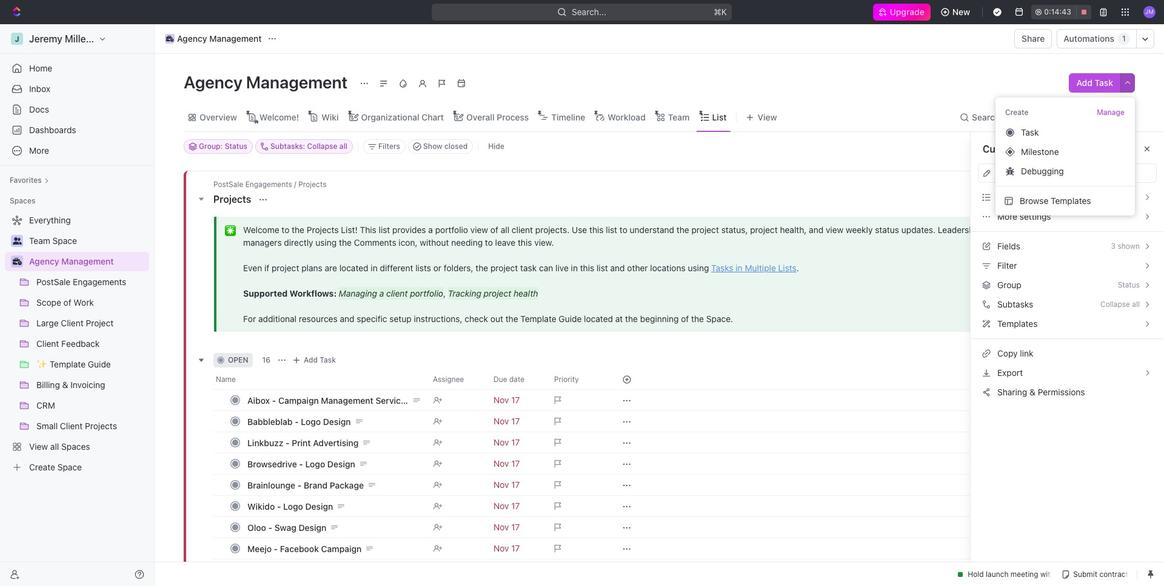 Task type: locate. For each thing, give the bounding box(es) containing it.
upgrade
[[890, 7, 925, 17]]

logo up oloo - swag design
[[283, 502, 303, 512]]

share
[[1022, 33, 1045, 44]]

add task
[[1077, 78, 1113, 88], [304, 356, 336, 365]]

0 vertical spatial agency
[[177, 33, 207, 44]]

task up aibox - campaign management services at the bottom of the page
[[320, 356, 336, 365]]

agency management link inside the agency management tree
[[29, 252, 147, 272]]

management
[[209, 33, 262, 44], [246, 72, 348, 92], [61, 256, 114, 267], [321, 396, 373, 406]]

-
[[272, 396, 276, 406], [295, 417, 299, 427], [286, 438, 290, 448], [299, 459, 303, 470], [298, 481, 302, 491], [277, 502, 281, 512], [268, 523, 272, 533], [274, 544, 278, 555]]

1 horizontal spatial add task button
[[1069, 73, 1121, 93]]

customize inside button
[[1061, 112, 1104, 122]]

0 vertical spatial task
[[1095, 78, 1113, 88]]

- for wikido
[[277, 502, 281, 512]]

linkbuzz - print advertising
[[247, 438, 359, 448]]

add
[[1077, 78, 1093, 88], [304, 356, 318, 365]]

agency up overview at the left of the page
[[184, 72, 242, 92]]

management inside the agency management tree
[[61, 256, 114, 267]]

list options
[[997, 192, 1043, 202]]

1 vertical spatial agency
[[184, 72, 242, 92]]

- for aibox
[[272, 396, 276, 406]]

0 vertical spatial campaign
[[278, 396, 319, 406]]

campaign up babbleblab - logo design
[[278, 396, 319, 406]]

list down customize list
[[997, 168, 1011, 178]]

more
[[997, 212, 1017, 222]]

list up more
[[997, 192, 1011, 202]]

logo
[[301, 417, 321, 427], [305, 459, 325, 470], [283, 502, 303, 512]]

0:14:43
[[1044, 7, 1071, 16]]

list
[[712, 112, 727, 122], [1034, 144, 1051, 155], [997, 168, 1011, 178], [997, 192, 1011, 202]]

1 vertical spatial add
[[304, 356, 318, 365]]

debugging button
[[1000, 162, 1130, 181]]

search
[[972, 112, 1000, 122]]

1 vertical spatial hide
[[488, 142, 504, 151]]

browsedrive - logo design
[[247, 459, 355, 470]]

design for browsedrive - logo design
[[327, 459, 355, 470]]

0 horizontal spatial campaign
[[278, 396, 319, 406]]

design inside browsedrive - logo design link
[[327, 459, 355, 470]]

campaign down oloo - swag design link on the bottom
[[321, 544, 362, 555]]

2 vertical spatial logo
[[283, 502, 303, 512]]

settings
[[1020, 212, 1051, 222]]

copy link
[[997, 349, 1034, 359]]

linkbuzz
[[247, 438, 283, 448]]

Search tasks... text field
[[1013, 138, 1134, 156]]

favorites button
[[5, 173, 54, 188]]

- for meejo
[[274, 544, 278, 555]]

team
[[668, 112, 690, 122]]

brainlounge
[[247, 481, 295, 491]]

agency management link
[[162, 32, 265, 46], [29, 252, 147, 272]]

logo up brand
[[305, 459, 325, 470]]

wiki link
[[319, 109, 339, 126]]

- right oloo
[[268, 523, 272, 533]]

bug image
[[1006, 167, 1014, 176]]

dashboards
[[29, 125, 76, 135]]

browse
[[1020, 196, 1049, 206]]

customize for customize
[[1061, 112, 1104, 122]]

1 horizontal spatial add
[[1077, 78, 1093, 88]]

add task up aibox - campaign management services at the bottom of the page
[[304, 356, 336, 365]]

oloo - swag design
[[247, 523, 326, 533]]

0 horizontal spatial add
[[304, 356, 318, 365]]

- for babbleblab
[[295, 417, 299, 427]]

- left print on the left of the page
[[286, 438, 290, 448]]

- right wikido
[[277, 502, 281, 512]]

hide up customize list
[[1021, 112, 1039, 122]]

2 vertical spatial agency management
[[29, 256, 114, 267]]

0 vertical spatial customize
[[1061, 112, 1104, 122]]

new button
[[936, 2, 978, 22]]

- for oloo
[[268, 523, 272, 533]]

1 horizontal spatial customize
[[1061, 112, 1104, 122]]

customize button
[[1045, 109, 1107, 126]]

agency management right business time icon
[[29, 256, 114, 267]]

1 vertical spatial add task button
[[289, 354, 341, 368]]

group
[[997, 280, 1022, 290]]

agency
[[177, 33, 207, 44], [184, 72, 242, 92], [29, 256, 59, 267]]

docs link
[[5, 100, 149, 119]]

0 vertical spatial add
[[1077, 78, 1093, 88]]

design up advertising
[[323, 417, 351, 427]]

task inside task button
[[1021, 127, 1039, 138]]

1 vertical spatial agency management link
[[29, 252, 147, 272]]

0 horizontal spatial hide
[[488, 142, 504, 151]]

1 vertical spatial task
[[1021, 127, 1039, 138]]

0 vertical spatial add task
[[1077, 78, 1113, 88]]

1 horizontal spatial agency management link
[[162, 32, 265, 46]]

agency management up welcome! link
[[184, 72, 351, 92]]

list right 'team'
[[712, 112, 727, 122]]

design
[[323, 417, 351, 427], [327, 459, 355, 470], [305, 502, 333, 512], [299, 523, 326, 533]]

share button
[[1015, 29, 1052, 49]]

brand
[[304, 481, 328, 491]]

2 horizontal spatial task
[[1095, 78, 1113, 88]]

create
[[1005, 108, 1029, 117]]

design up meejo - facebook campaign
[[299, 523, 326, 533]]

- right aibox
[[272, 396, 276, 406]]

customize
[[1061, 112, 1104, 122], [983, 144, 1032, 155]]

logo for wikido
[[283, 502, 303, 512]]

brainlounge - brand package link
[[244, 477, 423, 494]]

0 horizontal spatial task
[[320, 356, 336, 365]]

16
[[262, 356, 270, 365]]

agency management
[[177, 33, 262, 44], [184, 72, 351, 92], [29, 256, 114, 267]]

customize up task button
[[1061, 112, 1104, 122]]

- down print on the left of the page
[[299, 459, 303, 470]]

agency right business time image
[[177, 33, 207, 44]]

customize for customize list
[[983, 144, 1032, 155]]

favorites
[[10, 176, 42, 185]]

list up the debugging
[[1034, 144, 1051, 155]]

1 vertical spatial customize
[[983, 144, 1032, 155]]

manage button
[[1096, 107, 1125, 118]]

templates
[[1051, 196, 1091, 206]]

&
[[1030, 387, 1036, 398]]

- right meejo
[[274, 544, 278, 555]]

1 vertical spatial agency management
[[184, 72, 351, 92]]

design down advertising
[[327, 459, 355, 470]]

0 vertical spatial logo
[[301, 417, 321, 427]]

open
[[228, 356, 248, 365]]

0 horizontal spatial agency management link
[[29, 252, 147, 272]]

hide button
[[483, 139, 509, 154]]

2 vertical spatial agency
[[29, 256, 59, 267]]

permissions
[[1038, 387, 1085, 398]]

design inside wikido - logo design link
[[305, 502, 333, 512]]

agency management inside tree
[[29, 256, 114, 267]]

agency right business time icon
[[29, 256, 59, 267]]

add task up manage
[[1077, 78, 1113, 88]]

business time image
[[12, 258, 22, 266]]

business time image
[[166, 36, 174, 42]]

0 horizontal spatial add task
[[304, 356, 336, 365]]

manage
[[1097, 108, 1125, 117]]

design inside babbleblab - logo design link
[[323, 417, 351, 427]]

logo up linkbuzz - print advertising
[[301, 417, 321, 427]]

overview link
[[197, 109, 237, 126]]

task button
[[1000, 123, 1130, 142]]

- left brand
[[298, 481, 302, 491]]

- up print on the left of the page
[[295, 417, 299, 427]]

agency management tree
[[5, 211, 149, 478]]

more settings button
[[978, 207, 1157, 227]]

add up the customize button
[[1077, 78, 1093, 88]]

agency management right business time image
[[177, 33, 262, 44]]

advertising
[[313, 438, 359, 448]]

0 horizontal spatial customize
[[983, 144, 1032, 155]]

1 horizontal spatial hide
[[1021, 112, 1039, 122]]

hide down overall process link
[[488, 142, 504, 151]]

design down brand
[[305, 502, 333, 512]]

print
[[292, 438, 311, 448]]

1 horizontal spatial add task
[[1077, 78, 1113, 88]]

0 horizontal spatial add task button
[[289, 354, 341, 368]]

dashboards link
[[5, 121, 149, 140]]

0 vertical spatial hide
[[1021, 112, 1039, 122]]

home
[[29, 63, 52, 73]]

oloo
[[247, 523, 266, 533]]

0 vertical spatial agency management link
[[162, 32, 265, 46]]

design inside oloo - swag design link
[[299, 523, 326, 533]]

1 vertical spatial logo
[[305, 459, 325, 470]]

add up aibox - campaign management services at the bottom of the page
[[304, 356, 318, 365]]

1 horizontal spatial task
[[1021, 127, 1039, 138]]

timeline
[[551, 112, 585, 122]]

chart
[[422, 112, 444, 122]]

workload
[[608, 112, 646, 122]]

add task button up manage
[[1069, 73, 1121, 93]]

task down hide dropdown button
[[1021, 127, 1039, 138]]

hide
[[1021, 112, 1039, 122], [488, 142, 504, 151]]

browsedrive
[[247, 459, 297, 470]]

organizational chart
[[361, 112, 444, 122]]

1 horizontal spatial campaign
[[321, 544, 362, 555]]

timeline link
[[549, 109, 585, 126]]

add task button up aibox - campaign management services at the bottom of the page
[[289, 354, 341, 368]]

projects
[[213, 194, 254, 205]]

browsedrive - logo design link
[[244, 456, 423, 473]]

2 vertical spatial task
[[320, 356, 336, 365]]

customize up bug image
[[983, 144, 1032, 155]]

task up manage
[[1095, 78, 1113, 88]]



Task type: describe. For each thing, give the bounding box(es) containing it.
automations
[[1064, 33, 1114, 44]]

overview
[[199, 112, 237, 122]]

more settings
[[997, 212, 1051, 222]]

0 vertical spatial add task button
[[1069, 73, 1121, 93]]

inbox link
[[5, 79, 149, 99]]

overall process link
[[464, 109, 529, 126]]

hide inside button
[[488, 142, 504, 151]]

wiki
[[321, 112, 339, 122]]

babbleblab - logo design link
[[244, 413, 423, 431]]

meejo
[[247, 544, 272, 555]]

organizational
[[361, 112, 419, 122]]

logo for browsedrive
[[305, 459, 325, 470]]

oloo - swag design link
[[244, 519, 423, 537]]

list inside list options button
[[997, 192, 1011, 202]]

hide inside dropdown button
[[1021, 112, 1039, 122]]

inbox
[[29, 84, 50, 94]]

swag
[[275, 523, 296, 533]]

spaces
[[10, 196, 35, 206]]

search button
[[956, 109, 1004, 126]]

list options button
[[978, 188, 1157, 207]]

package
[[330, 481, 364, 491]]

wikido - logo design
[[247, 502, 333, 512]]

- for browsedrive
[[299, 459, 303, 470]]

aibox - campaign management services link
[[244, 392, 423, 410]]

browse templates
[[1020, 196, 1091, 206]]

sharing & permissions
[[997, 387, 1085, 398]]

process
[[497, 112, 529, 122]]

sidebar navigation
[[0, 24, 155, 587]]

⌘k
[[714, 7, 727, 17]]

milestone
[[1021, 147, 1059, 157]]

design for babbleblab - logo design
[[323, 417, 351, 427]]

1
[[1122, 34, 1126, 43]]

browse templates button
[[1000, 192, 1130, 211]]

milestone button
[[1000, 142, 1130, 162]]

welcome!
[[259, 112, 299, 122]]

design for oloo - swag design
[[299, 523, 326, 533]]

- for linkbuzz
[[286, 438, 290, 448]]

search...
[[572, 7, 607, 17]]

options
[[1014, 192, 1043, 202]]

meejo - facebook campaign link
[[244, 541, 423, 558]]

logo for babbleblab
[[301, 417, 321, 427]]

copy link button
[[978, 344, 1157, 364]]

docs
[[29, 104, 49, 115]]

organizational chart link
[[359, 109, 444, 126]]

overall
[[466, 112, 495, 122]]

facebook
[[280, 544, 319, 555]]

upgrade link
[[873, 4, 931, 21]]

copy
[[997, 349, 1018, 359]]

- for brainlounge
[[298, 481, 302, 491]]

aibox
[[247, 396, 270, 406]]

hide button
[[1006, 109, 1043, 126]]

babbleblab
[[247, 417, 293, 427]]

brainlounge - brand package
[[247, 481, 364, 491]]

overall process
[[466, 112, 529, 122]]

0:14:43 button
[[1032, 5, 1091, 19]]

1 vertical spatial campaign
[[321, 544, 362, 555]]

agency inside the agency management tree
[[29, 256, 59, 267]]

customize list
[[983, 144, 1051, 155]]

meejo - facebook campaign
[[247, 544, 362, 555]]

aibox - campaign management services
[[247, 396, 410, 406]]

workload link
[[605, 109, 646, 126]]

sharing
[[997, 387, 1027, 398]]

list inside list link
[[712, 112, 727, 122]]

0 vertical spatial agency management
[[177, 33, 262, 44]]

sharing & permissions button
[[978, 383, 1157, 403]]

link
[[1020, 349, 1034, 359]]

team link
[[666, 109, 690, 126]]

wikido - logo design link
[[244, 498, 423, 516]]

linkbuzz - print advertising link
[[244, 434, 423, 452]]

services
[[376, 396, 410, 406]]

management inside aibox - campaign management services link
[[321, 396, 373, 406]]

welcome! link
[[257, 109, 299, 126]]

home link
[[5, 59, 149, 78]]

list link
[[710, 109, 727, 126]]

1 vertical spatial add task
[[304, 356, 336, 365]]

wikido
[[247, 502, 275, 512]]

design for wikido - logo design
[[305, 502, 333, 512]]



Task type: vqa. For each thing, say whether or not it's contained in the screenshot.
the top Campaign
yes



